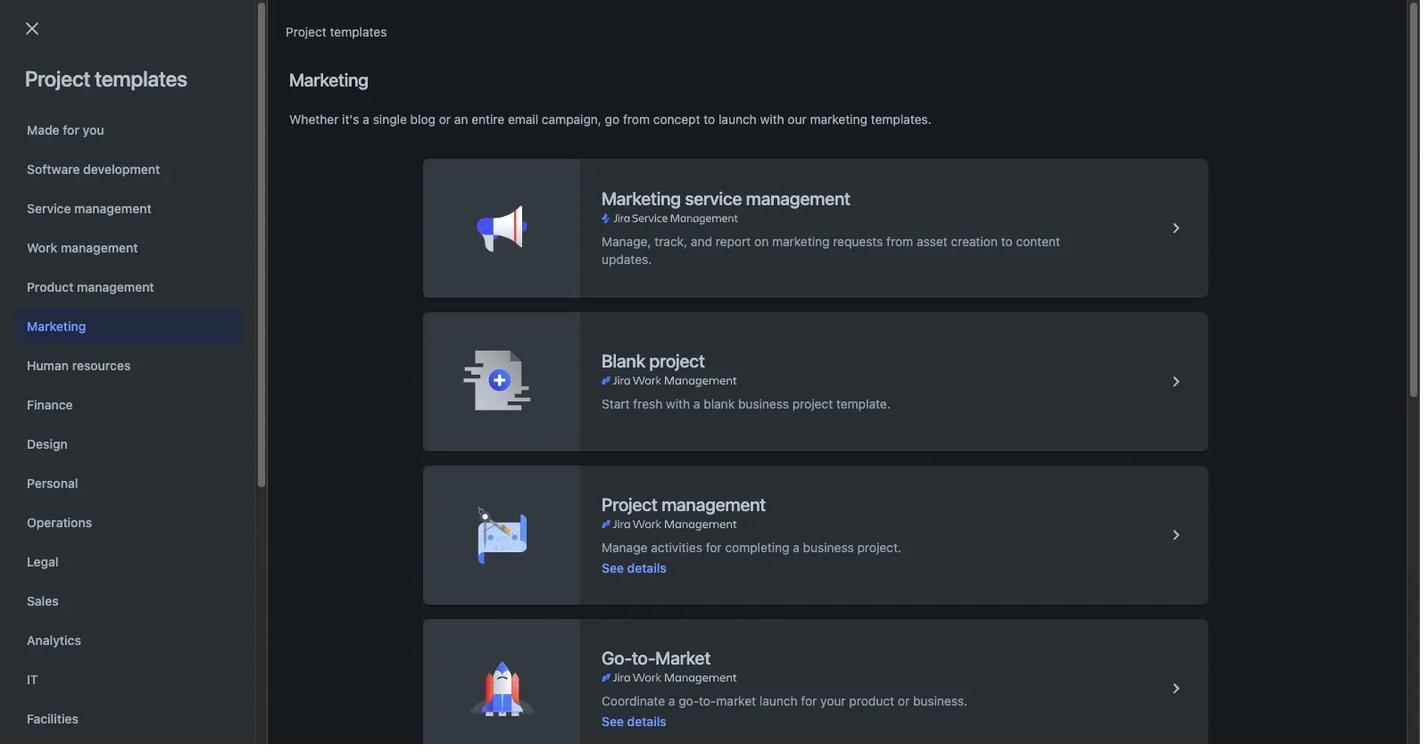 Task type: locate. For each thing, give the bounding box(es) containing it.
marketing down product
[[27, 319, 86, 334]]

primary element
[[11, 0, 1081, 50]]

launch
[[719, 112, 757, 127], [760, 693, 798, 708]]

star my kanban project image
[[44, 257, 66, 279]]

1 vertical spatial for
[[706, 540, 722, 555]]

0 vertical spatial managed
[[577, 217, 630, 232]]

1 vertical spatial business
[[738, 396, 789, 412]]

1 see details from the top
[[602, 560, 667, 575]]

market right go-
[[716, 693, 756, 708]]

0 vertical spatial market
[[145, 216, 185, 231]]

marketing up whether
[[289, 70, 369, 90]]

software development
[[27, 162, 160, 177]]

1 see details button from the top
[[602, 559, 667, 577]]

templates up made for you button
[[95, 66, 187, 91]]

for right activities
[[706, 540, 722, 555]]

managed
[[577, 217, 630, 232], [577, 260, 630, 275], [577, 302, 630, 317]]

2 see details from the top
[[602, 714, 667, 729]]

2 horizontal spatial for
[[801, 693, 817, 708]]

see details
[[602, 560, 667, 575], [602, 714, 667, 729]]

3 team- from the top
[[540, 302, 577, 317]]

project.
[[857, 540, 902, 555]]

0 vertical spatial team-managed software
[[540, 260, 684, 275]]

1 vertical spatial launch
[[760, 693, 798, 708]]

project left template. at right bottom
[[793, 396, 833, 412]]

creation
[[951, 234, 998, 249]]

0 horizontal spatial launch
[[719, 112, 757, 127]]

3 managed from the top
[[577, 302, 630, 317]]

analytics
[[27, 633, 81, 648]]

see down the manage
[[602, 560, 624, 575]]

0 vertical spatial business
[[634, 217, 685, 232]]

see details button for go-
[[602, 713, 667, 731]]

project-1374 link
[[81, 300, 364, 321]]

marketing inside manage, track, and report on marketing requests from asset creation to content updates.
[[772, 234, 830, 249]]

details down the manage
[[627, 560, 667, 575]]

market left sample on the top
[[145, 216, 185, 231]]

see
[[602, 560, 624, 575], [602, 714, 624, 729]]

business left project. on the bottom right of the page
[[803, 540, 854, 555]]

0 horizontal spatial or
[[439, 112, 451, 127]]

with right "fresh"
[[666, 396, 690, 412]]

project up "fresh"
[[650, 351, 705, 371]]

jira service management image
[[602, 212, 738, 226], [602, 212, 738, 226]]

project management image
[[1166, 525, 1187, 546]]

blank
[[704, 396, 735, 412]]

1 vertical spatial software
[[634, 302, 684, 317]]

human
[[27, 358, 69, 373]]

managed down manage,
[[577, 260, 630, 275]]

business
[[634, 217, 685, 232], [738, 396, 789, 412], [803, 540, 854, 555]]

marketing service management image
[[1166, 218, 1187, 239]]

2 software from the top
[[634, 302, 684, 317]]

see details button
[[602, 559, 667, 577], [602, 713, 667, 731]]

templates.
[[871, 112, 932, 127]]

1 vertical spatial from
[[887, 234, 913, 249]]

manage
[[602, 540, 648, 555]]

with
[[760, 112, 784, 127], [666, 396, 690, 412]]

2 vertical spatial team-
[[540, 302, 577, 317]]

from right go
[[623, 112, 650, 127]]

0 vertical spatial see details
[[602, 560, 667, 575]]

0 horizontal spatial market
[[145, 216, 185, 231]]

0 horizontal spatial business
[[634, 217, 685, 232]]

blank
[[602, 351, 646, 371]]

project templates up it's
[[286, 24, 387, 39]]

2 horizontal spatial business
[[803, 540, 854, 555]]

marketing up team-managed business
[[602, 188, 681, 209]]

project
[[286, 24, 327, 39], [25, 66, 90, 91], [602, 494, 658, 515]]

jira work management image
[[602, 374, 737, 388], [602, 374, 737, 388], [602, 517, 737, 532], [602, 517, 737, 532], [602, 671, 737, 685], [602, 671, 737, 685]]

1 details from the top
[[627, 560, 667, 575]]

1 horizontal spatial business
[[738, 396, 789, 412]]

team-managed business
[[540, 217, 685, 232]]

see details button down the manage
[[602, 559, 667, 577]]

blank project
[[602, 351, 705, 371]]

to right "go"
[[130, 216, 141, 231]]

entire
[[472, 112, 505, 127]]

a right completing at the right bottom of page
[[793, 540, 800, 555]]

management up activities
[[662, 494, 766, 515]]

team-
[[540, 217, 577, 232], [540, 260, 577, 275], [540, 302, 577, 317]]

coordinate
[[602, 693, 665, 708]]

a
[[363, 112, 370, 127], [694, 396, 700, 412], [793, 540, 800, 555], [669, 693, 675, 708]]

launch left our
[[719, 112, 757, 127]]

2 details from the top
[[627, 714, 667, 729]]

1 vertical spatial project
[[793, 396, 833, 412]]

1 vertical spatial to
[[130, 216, 141, 231]]

see details down the manage
[[602, 560, 667, 575]]

or right product
[[898, 693, 910, 708]]

to left content
[[1001, 234, 1013, 249]]

whether it's a single blog or an entire email campaign, go from concept to launch with our marketing templates.
[[289, 112, 932, 127]]

work management
[[27, 240, 138, 255]]

1 vertical spatial or
[[898, 693, 910, 708]]

0 vertical spatial see details button
[[602, 559, 667, 577]]

1 vertical spatial templates
[[95, 66, 187, 91]]

marketing right our
[[810, 112, 868, 127]]

0 vertical spatial marketing
[[289, 70, 369, 90]]

for left your
[[801, 693, 817, 708]]

finance button
[[16, 387, 242, 423]]

management for work management
[[61, 240, 138, 255]]

1 horizontal spatial marketing
[[289, 70, 369, 90]]

project templates up you
[[25, 66, 187, 91]]

1 button
[[64, 354, 92, 383]]

business right blank
[[738, 396, 789, 412]]

1 vertical spatial see details
[[602, 714, 667, 729]]

1 vertical spatial see details button
[[602, 713, 667, 731]]

0 vertical spatial team-
[[540, 217, 577, 232]]

2 vertical spatial managed
[[577, 302, 630, 317]]

banner
[[0, 0, 1420, 50]]

see for project management
[[602, 560, 624, 575]]

2 see details button from the top
[[602, 713, 667, 731]]

1 see from the top
[[602, 560, 624, 575]]

marketing
[[810, 112, 868, 127], [772, 234, 830, 249]]

service management button
[[16, 191, 242, 227]]

1 vertical spatial team-managed software
[[540, 302, 684, 317]]

made for you
[[27, 122, 104, 137]]

2 see from the top
[[602, 714, 624, 729]]

see for go-to-market
[[602, 714, 624, 729]]

marketing right on at the top of page
[[772, 234, 830, 249]]

business for project
[[738, 396, 789, 412]]

0 horizontal spatial from
[[623, 112, 650, 127]]

templates up it's
[[330, 24, 387, 39]]

team-managed software down the updates.
[[540, 302, 684, 317]]

details
[[627, 560, 667, 575], [627, 714, 667, 729]]

it's
[[342, 112, 359, 127]]

operations
[[27, 515, 92, 530]]

1 vertical spatial marketing
[[602, 188, 681, 209]]

2 vertical spatial business
[[803, 540, 854, 555]]

asset
[[917, 234, 948, 249]]

managed up blank
[[577, 302, 630, 317]]

0 vertical spatial with
[[760, 112, 784, 127]]

0 vertical spatial see
[[602, 560, 624, 575]]

lead button
[[803, 177, 860, 198]]

details down coordinate
[[627, 714, 667, 729]]

2 horizontal spatial to
[[1001, 234, 1013, 249]]

0 horizontal spatial project
[[650, 351, 705, 371]]

see details button for project
[[602, 559, 667, 577]]

all jira products
[[259, 131, 352, 146]]

product
[[27, 279, 74, 295]]

0 vertical spatial project templates
[[286, 24, 387, 39]]

1 vertical spatial with
[[666, 396, 690, 412]]

1 vertical spatial project templates
[[25, 66, 187, 91]]

0 horizontal spatial for
[[63, 122, 79, 137]]

1 horizontal spatial or
[[898, 693, 910, 708]]

work
[[27, 240, 57, 255]]

0 vertical spatial to-
[[632, 648, 656, 668]]

managed up manage,
[[577, 217, 630, 232]]

go
[[110, 216, 126, 231]]

sample
[[188, 216, 229, 231]]

to right concept
[[704, 112, 715, 127]]

service
[[685, 188, 742, 209]]

business up 'track,'
[[634, 217, 685, 232]]

0 vertical spatial software
[[634, 260, 684, 275]]

1 vertical spatial to-
[[699, 693, 716, 708]]

1 managed from the top
[[577, 217, 630, 232]]

project up whether
[[286, 24, 327, 39]]

0 horizontal spatial templates
[[95, 66, 187, 91]]

product
[[849, 693, 895, 708]]

see details button down coordinate
[[602, 713, 667, 731]]

2 vertical spatial to
[[1001, 234, 1013, 249]]

back to projects image
[[21, 18, 43, 39]]

1 vertical spatial managed
[[577, 260, 630, 275]]

0 vertical spatial for
[[63, 122, 79, 137]]

see details down coordinate
[[602, 714, 667, 729]]

an
[[454, 112, 468, 127]]

with left our
[[760, 112, 784, 127]]

management down name button
[[74, 201, 151, 216]]

whether
[[289, 112, 339, 127]]

1 horizontal spatial to
[[704, 112, 715, 127]]

or
[[439, 112, 451, 127], [898, 693, 910, 708]]

1 team- from the top
[[540, 217, 577, 232]]

team-managed software
[[540, 260, 684, 275], [540, 302, 684, 317]]

facilities button
[[16, 702, 242, 737]]

marketing
[[289, 70, 369, 90], [602, 188, 681, 209], [27, 319, 86, 334]]

sales
[[27, 594, 59, 609]]

0 horizontal spatial to
[[130, 216, 141, 231]]

market
[[656, 648, 711, 668]]

team-managed software for star project-1374 icon
[[540, 302, 684, 317]]

software development button
[[16, 152, 242, 187]]

1 horizontal spatial for
[[706, 540, 722, 555]]

previous image
[[39, 358, 61, 379]]

from left asset
[[887, 234, 913, 249]]

1 horizontal spatial with
[[760, 112, 784, 127]]

team-managed software down manage,
[[540, 260, 684, 275]]

None text field
[[37, 127, 212, 152]]

management down "go"
[[61, 240, 138, 255]]

go-
[[602, 648, 632, 668]]

1 vertical spatial details
[[627, 714, 667, 729]]

2 vertical spatial marketing
[[27, 319, 86, 334]]

software down 'track,'
[[634, 260, 684, 275]]

go-to-market
[[602, 648, 711, 668]]

a left go-
[[669, 693, 675, 708]]

team- for go to market sample
[[540, 217, 577, 232]]

2 horizontal spatial project
[[602, 494, 658, 515]]

see down coordinate
[[602, 714, 624, 729]]

software up blank project
[[634, 302, 684, 317]]

to- down market
[[699, 693, 716, 708]]

go to market image
[[1166, 678, 1187, 700]]

1 team-managed software from the top
[[540, 260, 684, 275]]

project up made for you
[[25, 66, 90, 91]]

1 horizontal spatial templates
[[330, 24, 387, 39]]

management up project-
[[77, 279, 154, 295]]

1374
[[156, 301, 184, 316]]

0 horizontal spatial marketing
[[27, 319, 86, 334]]

1 vertical spatial see
[[602, 714, 624, 729]]

legal button
[[16, 545, 242, 580]]

1 horizontal spatial market
[[716, 693, 756, 708]]

1 vertical spatial marketing
[[772, 234, 830, 249]]

star project-1374 image
[[44, 300, 66, 321]]

for left you
[[63, 122, 79, 137]]

0 horizontal spatial project
[[25, 66, 90, 91]]

0 vertical spatial from
[[623, 112, 650, 127]]

1 software from the top
[[634, 260, 684, 275]]

2 vertical spatial for
[[801, 693, 817, 708]]

project
[[650, 351, 705, 371], [793, 396, 833, 412]]

details for to-
[[627, 714, 667, 729]]

project up the manage
[[602, 494, 658, 515]]

launch left your
[[760, 693, 798, 708]]

1 horizontal spatial project templates
[[286, 24, 387, 39]]

0 vertical spatial launch
[[719, 112, 757, 127]]

2 team-managed software from the top
[[540, 302, 684, 317]]

our
[[788, 112, 807, 127]]

or left an
[[439, 112, 451, 127]]

1 horizontal spatial from
[[887, 234, 913, 249]]

software for star my kanban project icon on the top left of the page
[[634, 260, 684, 275]]

0 horizontal spatial with
[[666, 396, 690, 412]]

0 horizontal spatial project templates
[[25, 66, 187, 91]]

to- up coordinate
[[632, 648, 656, 668]]

0 vertical spatial marketing
[[810, 112, 868, 127]]

for
[[63, 122, 79, 137], [706, 540, 722, 555], [801, 693, 817, 708]]

2 vertical spatial project
[[602, 494, 658, 515]]

1 vertical spatial team-
[[540, 260, 577, 275]]

0 vertical spatial details
[[627, 560, 667, 575]]

0 vertical spatial project
[[286, 24, 327, 39]]

1 horizontal spatial project
[[286, 24, 327, 39]]



Task type: describe. For each thing, give the bounding box(es) containing it.
human resources button
[[16, 348, 242, 384]]

sales button
[[16, 584, 242, 620]]

finance
[[27, 397, 73, 412]]

management up on at the top of page
[[746, 188, 851, 209]]

products
[[301, 131, 352, 146]]

updates.
[[602, 252, 652, 267]]

requests
[[833, 234, 883, 249]]

details for management
[[627, 560, 667, 575]]

blog
[[410, 112, 436, 127]]

legal
[[27, 554, 59, 570]]

and
[[691, 234, 712, 249]]

service management
[[27, 201, 151, 216]]

software for star project-1374 icon
[[634, 302, 684, 317]]

to inside manage, track, and report on marketing requests from asset creation to content updates.
[[1001, 234, 1013, 249]]

work management button
[[16, 230, 242, 266]]

product management button
[[16, 270, 242, 305]]

team-managed software for star my kanban project icon on the top left of the page
[[540, 260, 684, 275]]

team- for project-1374
[[540, 302, 577, 317]]

email
[[508, 112, 538, 127]]

1 horizontal spatial to-
[[699, 693, 716, 708]]

template.
[[836, 396, 891, 412]]

go to market sample
[[110, 216, 229, 231]]

lead
[[810, 180, 838, 195]]

project templates link
[[286, 21, 387, 43]]

2 managed from the top
[[577, 260, 630, 275]]

a right it's
[[363, 112, 370, 127]]

fresh
[[633, 396, 663, 412]]

human resources
[[27, 358, 131, 373]]

0 vertical spatial to
[[704, 112, 715, 127]]

personal button
[[16, 466, 242, 502]]

it button
[[16, 662, 242, 698]]

activities
[[651, 540, 703, 555]]

1 horizontal spatial launch
[[760, 693, 798, 708]]

you
[[83, 122, 104, 137]]

managed for go to market sample
[[577, 217, 630, 232]]

analytics button
[[16, 623, 242, 659]]

0 vertical spatial project
[[650, 351, 705, 371]]

service
[[27, 201, 71, 216]]

made for you button
[[16, 112, 242, 148]]

a left blank
[[694, 396, 700, 412]]

jira
[[277, 131, 298, 146]]

content
[[1016, 234, 1060, 249]]

software
[[27, 162, 80, 177]]

1 vertical spatial project
[[25, 66, 90, 91]]

completing
[[725, 540, 790, 555]]

management for product management
[[77, 279, 154, 295]]

report
[[716, 234, 751, 249]]

next image
[[95, 358, 117, 379]]

marketing service management
[[602, 188, 851, 209]]

project-
[[110, 301, 156, 316]]

Search field
[[1081, 10, 1260, 39]]

management for project management
[[662, 494, 766, 515]]

0 vertical spatial templates
[[330, 24, 387, 39]]

1
[[75, 361, 81, 376]]

coordinate a go-to-market launch for your product or business.
[[602, 693, 968, 708]]

your
[[821, 693, 846, 708]]

2 horizontal spatial marketing
[[602, 188, 681, 209]]

name button
[[74, 177, 141, 198]]

design
[[27, 437, 68, 452]]

see details for project
[[602, 560, 667, 575]]

0 horizontal spatial to-
[[632, 648, 656, 668]]

made
[[27, 122, 60, 137]]

see details for go-
[[602, 714, 667, 729]]

blank project image
[[1166, 371, 1187, 393]]

start
[[602, 396, 630, 412]]

manage, track, and report on marketing requests from asset creation to content updates.
[[602, 234, 1060, 267]]

it
[[27, 672, 38, 687]]

projects
[[36, 73, 112, 98]]

personal
[[27, 476, 78, 491]]

star go to market sample image
[[44, 214, 66, 236]]

go to market sample link
[[81, 214, 364, 236]]

2 team- from the top
[[540, 260, 577, 275]]

track,
[[655, 234, 688, 249]]

single
[[373, 112, 407, 127]]

operations button
[[16, 505, 242, 541]]

go-
[[679, 693, 699, 708]]

name
[[81, 180, 116, 195]]

development
[[83, 162, 160, 177]]

managed for project-1374
[[577, 302, 630, 317]]

project-1374
[[110, 301, 184, 316]]

resources
[[72, 358, 131, 373]]

on
[[754, 234, 769, 249]]

1 horizontal spatial project
[[793, 396, 833, 412]]

for inside button
[[63, 122, 79, 137]]

management for service management
[[74, 201, 151, 216]]

campaign,
[[542, 112, 602, 127]]

product management
[[27, 279, 154, 295]]

1 vertical spatial market
[[716, 693, 756, 708]]

marketing inside button
[[27, 319, 86, 334]]

concept
[[653, 112, 700, 127]]

facilities
[[27, 712, 78, 727]]

marketing button
[[16, 309, 242, 345]]

start fresh with a blank business project template.
[[602, 396, 891, 412]]

manage,
[[602, 234, 651, 249]]

business.
[[913, 693, 968, 708]]

design button
[[16, 427, 242, 462]]

business for management
[[803, 540, 854, 555]]

0 vertical spatial or
[[439, 112, 451, 127]]

all
[[259, 131, 273, 146]]

from inside manage, track, and report on marketing requests from asset creation to content updates.
[[887, 234, 913, 249]]

go
[[605, 112, 620, 127]]



Task type: vqa. For each thing, say whether or not it's contained in the screenshot.
the leftmost list
no



